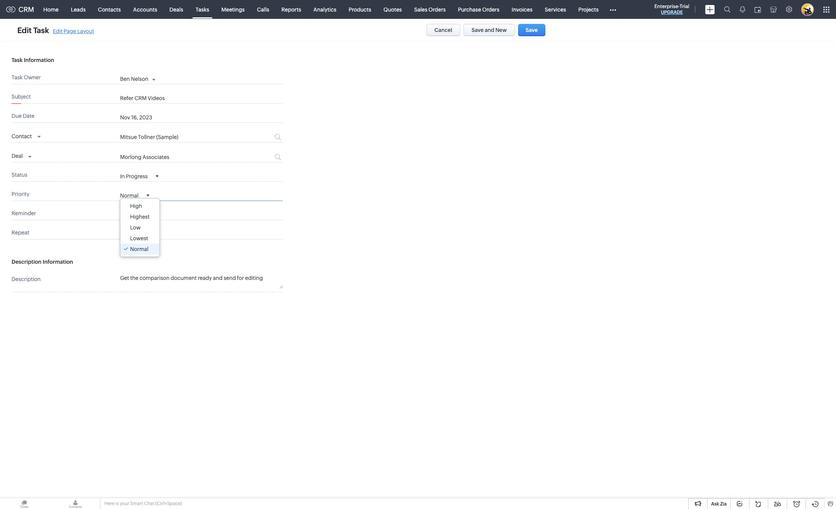 Task type: locate. For each thing, give the bounding box(es) containing it.
task up task owner
[[12, 57, 23, 63]]

(ctrl+space)
[[155, 501, 182, 507]]

1 orders from the left
[[429, 6, 446, 13]]

task down the home link
[[33, 26, 49, 34]]

high
[[130, 203, 142, 209]]

is
[[116, 501, 119, 507]]

information
[[24, 57, 54, 63], [43, 259, 73, 265]]

None button
[[427, 24, 461, 36], [464, 24, 515, 36], [518, 24, 546, 36], [427, 24, 461, 36], [464, 24, 515, 36], [518, 24, 546, 36]]

calls link
[[251, 0, 276, 19]]

2 vertical spatial task
[[12, 74, 23, 81]]

sales
[[414, 6, 428, 13]]

task left "owner"
[[12, 74, 23, 81]]

orders for purchase orders
[[483, 6, 500, 13]]

1 vertical spatial description
[[12, 276, 41, 282]]

subject
[[12, 94, 31, 100]]

deal
[[12, 153, 23, 159]]

0 horizontal spatial edit
[[17, 26, 32, 34]]

services
[[545, 6, 566, 13]]

0 vertical spatial description
[[12, 259, 41, 265]]

task for task owner
[[12, 74, 23, 81]]

1 horizontal spatial edit
[[53, 28, 63, 34]]

edit left 'page'
[[53, 28, 63, 34]]

task information
[[12, 57, 54, 63]]

invoices link
[[506, 0, 539, 19]]

leads link
[[65, 0, 92, 19]]

invoices
[[512, 6, 533, 13]]

orders right purchase
[[483, 6, 500, 13]]

orders right sales
[[429, 6, 446, 13]]

task
[[33, 26, 49, 34], [12, 57, 23, 63], [12, 74, 23, 81]]

task owner
[[12, 74, 41, 81]]

accounts
[[133, 6, 157, 13]]

In Progress field
[[120, 173, 159, 179]]

purchase orders
[[458, 6, 500, 13]]

tree containing high
[[121, 199, 159, 256]]

reports link
[[276, 0, 308, 19]]

calls
[[257, 6, 269, 13]]

mmm d, yyyy text field
[[120, 114, 259, 121]]

normal up high in the left of the page
[[120, 192, 139, 199]]

orders
[[429, 6, 446, 13], [483, 6, 500, 13]]

sales orders link
[[408, 0, 452, 19]]

0 horizontal spatial orders
[[429, 6, 446, 13]]

reports
[[282, 6, 301, 13]]

edit
[[17, 26, 32, 34], [53, 28, 63, 34]]

purchase
[[458, 6, 481, 13]]

information for task information
[[24, 57, 54, 63]]

description down repeat
[[12, 259, 41, 265]]

repeat
[[12, 229, 29, 236]]

Contact field
[[12, 131, 41, 140]]

None text field
[[120, 95, 283, 101], [120, 134, 246, 140], [120, 154, 246, 160], [120, 95, 283, 101], [120, 134, 246, 140], [120, 154, 246, 160]]

1 description from the top
[[12, 259, 41, 265]]

description down description information
[[12, 276, 41, 282]]

1 horizontal spatial orders
[[483, 6, 500, 13]]

edit inside edit task edit page layout
[[53, 28, 63, 34]]

highest
[[130, 214, 150, 220]]

create menu image
[[706, 5, 715, 14]]

1 vertical spatial task
[[12, 57, 23, 63]]

tree
[[121, 199, 159, 256]]

Normal field
[[120, 192, 149, 199]]

2 description from the top
[[12, 276, 41, 282]]

crm
[[18, 5, 34, 13]]

description
[[12, 259, 41, 265], [12, 276, 41, 282]]

search image
[[725, 6, 731, 13]]

profile image
[[802, 3, 814, 16]]

projects link
[[573, 0, 605, 19]]

normal down lowest
[[130, 246, 149, 252]]

ask zia
[[712, 502, 727, 507]]

2 orders from the left
[[483, 6, 500, 13]]

calendar image
[[755, 6, 762, 13]]

smart
[[130, 501, 143, 507]]

here
[[104, 501, 115, 507]]

0 vertical spatial normal
[[120, 192, 139, 199]]

signals element
[[736, 0, 750, 19]]

0 vertical spatial information
[[24, 57, 54, 63]]

description information
[[12, 259, 73, 265]]

zia
[[721, 502, 727, 507]]

home
[[43, 6, 59, 13]]

orders for sales orders
[[429, 6, 446, 13]]

1 vertical spatial information
[[43, 259, 73, 265]]

chats image
[[0, 498, 49, 509]]

edit down crm
[[17, 26, 32, 34]]

normal
[[120, 192, 139, 199], [130, 246, 149, 252]]



Task type: vqa. For each thing, say whether or not it's contained in the screenshot.
Task Information
yes



Task type: describe. For each thing, give the bounding box(es) containing it.
leads
[[71, 6, 86, 13]]

signals image
[[740, 6, 746, 13]]

priority
[[12, 191, 30, 197]]

owner
[[24, 74, 41, 81]]

low
[[130, 224, 141, 231]]

chat
[[144, 501, 155, 507]]

meetings
[[222, 6, 245, 13]]

layout
[[77, 28, 94, 34]]

task for task information
[[12, 57, 23, 63]]

in progress
[[120, 173, 148, 179]]

contact
[[12, 133, 32, 139]]

ask
[[712, 502, 720, 507]]

ben
[[120, 76, 130, 82]]

upgrade
[[661, 10, 683, 15]]

search element
[[720, 0, 736, 19]]

purchase orders link
[[452, 0, 506, 19]]

analytics
[[314, 6, 337, 13]]

enterprise-
[[655, 3, 680, 9]]

products
[[349, 6, 371, 13]]

services link
[[539, 0, 573, 19]]

tasks
[[196, 6, 209, 13]]

reminder
[[12, 210, 36, 216]]

nelson
[[131, 76, 148, 82]]

lowest
[[130, 235, 148, 241]]

deals
[[170, 6, 183, 13]]

meetings link
[[215, 0, 251, 19]]

quotes
[[384, 6, 402, 13]]

projects
[[579, 6, 599, 13]]

contacts
[[98, 6, 121, 13]]

1 vertical spatial normal
[[130, 246, 149, 252]]

progress
[[126, 173, 148, 179]]

0 vertical spatial task
[[33, 26, 49, 34]]

edit task edit page layout
[[17, 26, 94, 34]]

profile element
[[797, 0, 819, 19]]

ben nelson
[[120, 76, 148, 82]]

contacts image
[[51, 498, 100, 509]]

products link
[[343, 0, 378, 19]]

tasks link
[[189, 0, 215, 19]]

Get the comparison document ready and send for editing text field
[[120, 275, 283, 289]]

analytics link
[[308, 0, 343, 19]]

crm link
[[6, 5, 34, 13]]

description for description
[[12, 276, 41, 282]]

Other Modules field
[[605, 3, 622, 16]]

status
[[12, 172, 27, 178]]

trial
[[680, 3, 690, 9]]

due
[[12, 113, 22, 119]]

home link
[[37, 0, 65, 19]]

create menu element
[[701, 0, 720, 19]]

normal inside normal field
[[120, 192, 139, 199]]

contacts link
[[92, 0, 127, 19]]

description for description information
[[12, 259, 41, 265]]

here is your smart chat (ctrl+space)
[[104, 501, 182, 507]]

enterprise-trial upgrade
[[655, 3, 690, 15]]

in
[[120, 173, 125, 179]]

date
[[23, 113, 34, 119]]

your
[[120, 501, 129, 507]]

Deal field
[[12, 151, 32, 160]]

due date
[[12, 113, 34, 119]]

edit page layout link
[[53, 28, 94, 34]]

deals link
[[163, 0, 189, 19]]

page
[[64, 28, 76, 34]]

sales orders
[[414, 6, 446, 13]]

quotes link
[[378, 0, 408, 19]]

accounts link
[[127, 0, 163, 19]]

information for description information
[[43, 259, 73, 265]]



